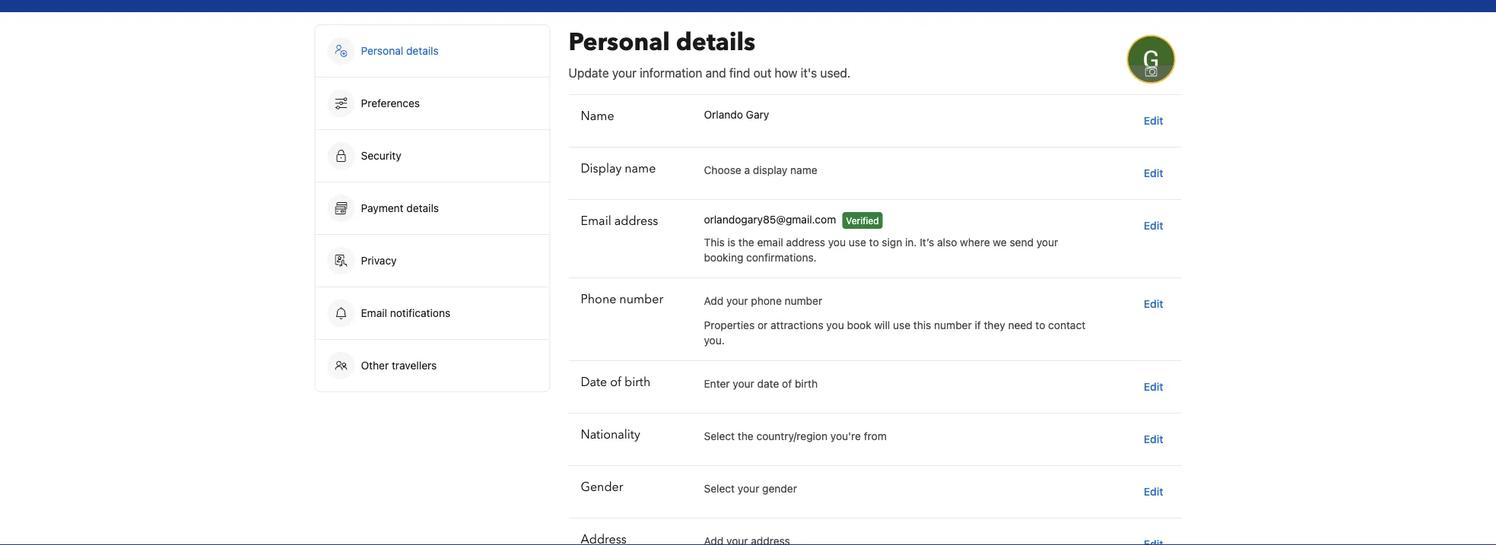 Task type: describe. For each thing, give the bounding box(es) containing it.
edit button for name
[[1138, 107, 1169, 135]]

edit button for email address
[[1138, 212, 1169, 240]]

attractions
[[771, 319, 823, 332]]

used.
[[820, 66, 851, 80]]

0 horizontal spatial birth
[[625, 374, 651, 391]]

you.
[[704, 334, 725, 347]]

select the country/region you're from
[[704, 430, 887, 443]]

this is the email address you use to sign in. it's also where we send your booking confirmations.
[[704, 236, 1058, 264]]

details for personal details update your information and find out how it's used.
[[676, 26, 755, 59]]

gender
[[762, 483, 797, 495]]

edit button for date of birth
[[1138, 373, 1169, 401]]

it's
[[801, 66, 817, 80]]

display name
[[581, 160, 656, 177]]

1 horizontal spatial birth
[[795, 378, 818, 390]]

gender
[[581, 479, 623, 496]]

phone number
[[581, 291, 663, 308]]

personal for personal details update your information and find out how it's used.
[[569, 26, 670, 59]]

properties
[[704, 319, 755, 332]]

booking
[[704, 251, 743, 264]]

0 horizontal spatial address
[[614, 213, 658, 230]]

to inside properties or attractions you book will use this number if they need to contact you.
[[1035, 319, 1045, 332]]

number inside properties or attractions you book will use this number if they need to contact you.
[[934, 319, 972, 332]]

preferences link
[[315, 78, 550, 129]]

also
[[937, 236, 957, 249]]

phone
[[751, 295, 782, 307]]

personal details
[[361, 44, 439, 57]]

personal details link
[[315, 25, 550, 77]]

information
[[640, 66, 702, 80]]

display
[[581, 160, 622, 177]]

use for phone number
[[893, 319, 910, 332]]

edit for gender
[[1144, 486, 1163, 498]]

and
[[705, 66, 726, 80]]

contact
[[1048, 319, 1086, 332]]

enter
[[704, 378, 730, 390]]

details for payment details
[[406, 202, 439, 214]]

country/region
[[756, 430, 828, 443]]

or
[[758, 319, 768, 332]]

this
[[913, 319, 931, 332]]

phone
[[581, 291, 616, 308]]

edit button for gender
[[1138, 478, 1169, 506]]

verified
[[846, 215, 879, 226]]

orlandogary85@gmail.com
[[704, 213, 836, 226]]

personal for personal details
[[361, 44, 403, 57]]

0 horizontal spatial number
[[619, 291, 663, 308]]

from
[[864, 430, 887, 443]]

properties or attractions you book will use this number if they need to contact you.
[[704, 319, 1086, 347]]

gary
[[746, 108, 769, 121]]

email for email notifications
[[361, 307, 387, 319]]

date of birth
[[581, 374, 651, 391]]

other travellers
[[361, 359, 437, 372]]

book
[[847, 319, 871, 332]]

edit for date of birth
[[1144, 381, 1163, 393]]

select for nationality
[[704, 430, 735, 443]]

if
[[975, 319, 981, 332]]

address inside the this is the email address you use to sign in. it's also where we send your booking confirmations.
[[786, 236, 825, 249]]

email notifications
[[361, 307, 450, 319]]

add
[[704, 295, 724, 307]]

choose a display name
[[704, 164, 817, 176]]

orlando gary
[[704, 108, 769, 121]]

how
[[775, 66, 797, 80]]

payment details link
[[315, 183, 550, 234]]



Task type: locate. For each thing, give the bounding box(es) containing it.
birth right date at the bottom left of the page
[[625, 374, 651, 391]]

email left notifications
[[361, 307, 387, 319]]

0 vertical spatial address
[[614, 213, 658, 230]]

0 horizontal spatial email
[[361, 307, 387, 319]]

select down the enter
[[704, 430, 735, 443]]

5 edit from the top
[[1144, 381, 1163, 393]]

is
[[728, 236, 736, 249]]

add your phone number
[[704, 295, 822, 307]]

other
[[361, 359, 389, 372]]

details for personal details
[[406, 44, 439, 57]]

0 horizontal spatial name
[[625, 160, 656, 177]]

your right the add at bottom
[[726, 295, 748, 307]]

number up attractions
[[785, 295, 822, 307]]

will
[[874, 319, 890, 332]]

0 vertical spatial you
[[828, 236, 846, 249]]

1 horizontal spatial of
[[782, 378, 792, 390]]

to inside the this is the email address you use to sign in. it's also where we send your booking confirmations.
[[869, 236, 879, 249]]

email notifications link
[[315, 288, 550, 339]]

number left 'if'
[[934, 319, 972, 332]]

the inside the this is the email address you use to sign in. it's also where we send your booking confirmations.
[[738, 236, 754, 249]]

privacy
[[361, 254, 397, 267]]

address up confirmations.
[[786, 236, 825, 249]]

0 vertical spatial email
[[581, 213, 611, 230]]

payment details
[[361, 202, 442, 214]]

it's
[[920, 236, 934, 249]]

notifications
[[390, 307, 450, 319]]

2 edit from the top
[[1144, 167, 1163, 180]]

select left gender
[[704, 483, 735, 495]]

personal inside personal details update your information and find out how it's used.
[[569, 26, 670, 59]]

1 vertical spatial you
[[826, 319, 844, 332]]

birth
[[625, 374, 651, 391], [795, 378, 818, 390]]

1 vertical spatial address
[[786, 236, 825, 249]]

security link
[[315, 130, 550, 182]]

6 edit from the top
[[1144, 433, 1163, 446]]

email
[[581, 213, 611, 230], [361, 307, 387, 319]]

birth right date
[[795, 378, 818, 390]]

number
[[619, 291, 663, 308], [785, 295, 822, 307], [934, 319, 972, 332]]

of
[[610, 374, 621, 391], [782, 378, 792, 390]]

personal
[[569, 26, 670, 59], [361, 44, 403, 57]]

travellers
[[392, 359, 437, 372]]

email down display
[[581, 213, 611, 230]]

use right will
[[893, 319, 910, 332]]

edit for name
[[1144, 114, 1163, 127]]

use down verified
[[849, 236, 866, 249]]

date
[[757, 378, 779, 390]]

use inside the this is the email address you use to sign in. it's also where we send your booking confirmations.
[[849, 236, 866, 249]]

send
[[1010, 236, 1034, 249]]

7 edit button from the top
[[1138, 478, 1169, 506]]

1 vertical spatial use
[[893, 319, 910, 332]]

1 horizontal spatial use
[[893, 319, 910, 332]]

you
[[828, 236, 846, 249], [826, 319, 844, 332]]

your for select your gender
[[738, 483, 759, 495]]

confirmations.
[[746, 251, 817, 264]]

of right date at the bottom left of the page
[[610, 374, 621, 391]]

edit for email address
[[1144, 219, 1163, 232]]

name
[[625, 160, 656, 177], [790, 164, 817, 176]]

edit for phone number
[[1144, 298, 1163, 310]]

find
[[729, 66, 750, 80]]

3 edit from the top
[[1144, 219, 1163, 232]]

choose
[[704, 164, 741, 176]]

1 horizontal spatial address
[[786, 236, 825, 249]]

1 horizontal spatial personal
[[569, 26, 670, 59]]

a
[[744, 164, 750, 176]]

0 horizontal spatial personal
[[361, 44, 403, 57]]

security
[[361, 149, 401, 162]]

orlando
[[704, 108, 743, 121]]

1 horizontal spatial email
[[581, 213, 611, 230]]

details inside "personal details" link
[[406, 44, 439, 57]]

1 edit from the top
[[1144, 114, 1163, 127]]

6 edit button from the top
[[1138, 426, 1169, 453]]

your for add your phone number
[[726, 295, 748, 307]]

2 edit button from the top
[[1138, 160, 1169, 187]]

1 edit button from the top
[[1138, 107, 1169, 135]]

details inside personal details update your information and find out how it's used.
[[676, 26, 755, 59]]

update
[[569, 66, 609, 80]]

3 edit button from the top
[[1138, 212, 1169, 240]]

the right is on the left top
[[738, 236, 754, 249]]

use for email address
[[849, 236, 866, 249]]

you're
[[830, 430, 861, 443]]

email
[[757, 236, 783, 249]]

to right the need
[[1035, 319, 1045, 332]]

edit button for display name
[[1138, 160, 1169, 187]]

privacy link
[[315, 235, 550, 287]]

edit for display name
[[1144, 167, 1163, 180]]

to
[[869, 236, 879, 249], [1035, 319, 1045, 332]]

0 horizontal spatial to
[[869, 236, 879, 249]]

1 vertical spatial to
[[1035, 319, 1045, 332]]

0 vertical spatial the
[[738, 236, 754, 249]]

edit button
[[1138, 107, 1169, 135], [1138, 160, 1169, 187], [1138, 212, 1169, 240], [1138, 291, 1169, 318], [1138, 373, 1169, 401], [1138, 426, 1169, 453], [1138, 478, 1169, 506]]

select for gender
[[704, 483, 735, 495]]

you left sign
[[828, 236, 846, 249]]

1 horizontal spatial number
[[785, 295, 822, 307]]

your for enter your date of birth
[[733, 378, 754, 390]]

personal up update
[[569, 26, 670, 59]]

email address
[[581, 213, 658, 230]]

date
[[581, 374, 607, 391]]

5 edit button from the top
[[1138, 373, 1169, 401]]

details up preferences link
[[406, 44, 439, 57]]

you left the book
[[826, 319, 844, 332]]

preferences
[[361, 97, 420, 110]]

they
[[984, 319, 1005, 332]]

select
[[704, 430, 735, 443], [704, 483, 735, 495]]

name
[[581, 108, 614, 125]]

display
[[753, 164, 787, 176]]

this
[[704, 236, 725, 249]]

0 vertical spatial use
[[849, 236, 866, 249]]

out
[[753, 66, 771, 80]]

your inside the this is the email address you use to sign in. it's also where we send your booking confirmations.
[[1036, 236, 1058, 249]]

4 edit from the top
[[1144, 298, 1163, 310]]

your left gender
[[738, 483, 759, 495]]

edit
[[1144, 114, 1163, 127], [1144, 167, 1163, 180], [1144, 219, 1163, 232], [1144, 298, 1163, 310], [1144, 381, 1163, 393], [1144, 433, 1163, 446], [1144, 486, 1163, 498]]

1 vertical spatial select
[[704, 483, 735, 495]]

of right date
[[782, 378, 792, 390]]

address down display name
[[614, 213, 658, 230]]

in.
[[905, 236, 917, 249]]

nationality
[[581, 427, 640, 443]]

your
[[612, 66, 637, 80], [1036, 236, 1058, 249], [726, 295, 748, 307], [733, 378, 754, 390], [738, 483, 759, 495]]

0 horizontal spatial of
[[610, 374, 621, 391]]

edit button for phone number
[[1138, 291, 1169, 318]]

your right update
[[612, 66, 637, 80]]

address
[[614, 213, 658, 230], [786, 236, 825, 249]]

where
[[960, 236, 990, 249]]

edit for nationality
[[1144, 433, 1163, 446]]

1 vertical spatial the
[[738, 430, 754, 443]]

enter your date of birth
[[704, 378, 818, 390]]

the left country/region
[[738, 430, 754, 443]]

sign
[[882, 236, 902, 249]]

1 horizontal spatial name
[[790, 164, 817, 176]]

we
[[993, 236, 1007, 249]]

7 edit from the top
[[1144, 486, 1163, 498]]

details up and in the left of the page
[[676, 26, 755, 59]]

email for email address
[[581, 213, 611, 230]]

your inside personal details update your information and find out how it's used.
[[612, 66, 637, 80]]

details inside payment details link
[[406, 202, 439, 214]]

1 vertical spatial email
[[361, 307, 387, 319]]

you inside the this is the email address you use to sign in. it's also where we send your booking confirmations.
[[828, 236, 846, 249]]

0 vertical spatial select
[[704, 430, 735, 443]]

1 select from the top
[[704, 430, 735, 443]]

2 select from the top
[[704, 483, 735, 495]]

the
[[738, 236, 754, 249], [738, 430, 754, 443]]

details right payment
[[406, 202, 439, 214]]

personal details update your information and find out how it's used.
[[569, 26, 851, 80]]

use
[[849, 236, 866, 249], [893, 319, 910, 332]]

payment
[[361, 202, 404, 214]]

other travellers link
[[315, 340, 550, 392]]

personal up preferences
[[361, 44, 403, 57]]

to left sign
[[869, 236, 879, 249]]

use inside properties or attractions you book will use this number if they need to contact you.
[[893, 319, 910, 332]]

0 vertical spatial to
[[869, 236, 879, 249]]

2 horizontal spatial number
[[934, 319, 972, 332]]

select your gender
[[704, 483, 797, 495]]

4 edit button from the top
[[1138, 291, 1169, 318]]

number right phone
[[619, 291, 663, 308]]

edit button for nationality
[[1138, 426, 1169, 453]]

0 horizontal spatial use
[[849, 236, 866, 249]]

details
[[676, 26, 755, 59], [406, 44, 439, 57], [406, 202, 439, 214]]

your left date
[[733, 378, 754, 390]]

your right send at the right of the page
[[1036, 236, 1058, 249]]

need
[[1008, 319, 1033, 332]]

1 horizontal spatial to
[[1035, 319, 1045, 332]]

you inside properties or attractions you book will use this number if they need to contact you.
[[826, 319, 844, 332]]



Task type: vqa. For each thing, say whether or not it's contained in the screenshot.
first Edit dropdown button from the bottom
yes



